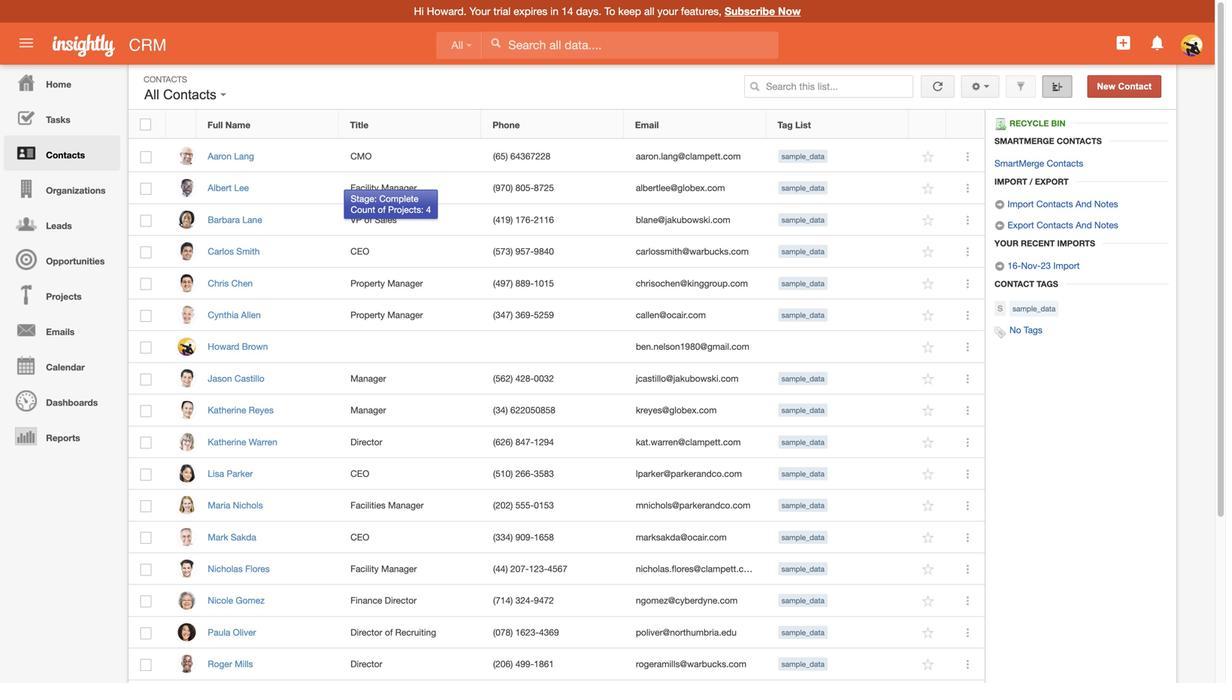 Task type: vqa. For each thing, say whether or not it's contained in the screenshot.
the Terry associated with Do you have time to connect?
no



Task type: describe. For each thing, give the bounding box(es) containing it.
manager for (347) 369-5259
[[388, 310, 423, 320]]

sample_data for lparker@parkerandco.com
[[782, 469, 825, 478]]

tasks link
[[4, 100, 120, 135]]

0153
[[534, 500, 554, 510]]

follow image for jcastillo@jakubowski.com
[[922, 372, 936, 386]]

barbara
[[208, 214, 240, 225]]

(510)
[[493, 468, 513, 479]]

row containing katherine warren
[[129, 426, 985, 458]]

albert lee link
[[208, 183, 257, 193]]

tasks
[[46, 114, 71, 125]]

cynthia allen link
[[208, 310, 268, 320]]

katherine for katherine reyes
[[208, 405, 246, 415]]

kreyes@globex.com
[[636, 405, 717, 415]]

sample_data for rogeramills@warbucks.com
[[782, 660, 825, 668]]

sakda
[[231, 532, 256, 542]]

row containing mark sakda
[[129, 522, 985, 553]]

2116
[[534, 214, 554, 225]]

555-
[[516, 500, 534, 510]]

recycle bin
[[1010, 118, 1066, 128]]

and for import contacts and notes
[[1076, 199, 1092, 209]]

cmo cell
[[339, 141, 482, 172]]

albertlee@globex.com cell
[[625, 172, 767, 204]]

projects
[[46, 291, 82, 302]]

title
[[350, 120, 369, 130]]

facility for lee
[[351, 183, 379, 193]]

1 vertical spatial contact
[[995, 279, 1035, 289]]

ben.nelson1980@gmail.com
[[636, 341, 750, 352]]

blane@jakubowski.com cell
[[625, 204, 767, 236]]

circle arrow right image for 16-nov-23 import
[[995, 261, 1006, 272]]

finance director
[[351, 595, 417, 606]]

row containing paula oliver
[[129, 617, 985, 649]]

ceo for sakda
[[351, 532, 370, 542]]

and for export contacts and notes
[[1076, 220, 1093, 230]]

207-
[[511, 563, 529, 574]]

jason castillo link
[[208, 373, 272, 384]]

email
[[635, 120, 659, 130]]

(078) 1623-4369
[[493, 627, 559, 637]]

show list view filters image
[[1016, 81, 1027, 92]]

follow image for lparker@parkerandco.com
[[922, 467, 936, 481]]

leads
[[46, 220, 72, 231]]

contacts
[[1057, 136, 1103, 146]]

howard brown link
[[208, 341, 276, 352]]

1861
[[534, 659, 554, 669]]

bin
[[1052, 118, 1066, 128]]

428-
[[516, 373, 534, 384]]

calendar
[[46, 362, 85, 372]]

all
[[645, 5, 655, 17]]

director inside cell
[[385, 595, 417, 606]]

count
[[351, 204, 375, 215]]

(34) 622050858 cell
[[482, 395, 625, 426]]

vp of sales
[[351, 214, 397, 225]]

row containing lisa parker
[[129, 458, 985, 490]]

4
[[426, 204, 431, 215]]

reyes
[[249, 405, 274, 415]]

property for chen
[[351, 278, 385, 288]]

follow image for aaron.lang@clampett.com
[[922, 150, 936, 164]]

notes for export contacts and notes
[[1095, 220, 1119, 230]]

tag list
[[778, 120, 811, 130]]

row containing katherine reyes
[[129, 395, 985, 426]]

contacts link
[[4, 135, 120, 171]]

smartmerge for smartmerge contacts
[[995, 136, 1055, 146]]

contacts up 'organizations' link
[[46, 150, 85, 160]]

projects link
[[4, 277, 120, 312]]

1 horizontal spatial contact
[[1119, 81, 1152, 91]]

follow image for rogeramills@warbucks.com
[[922, 658, 936, 672]]

director up facilities
[[351, 436, 383, 447]]

mnichols@parkerandco.com cell
[[625, 490, 767, 522]]

follow image for blane@jakubowski.com
[[922, 213, 936, 228]]

roger mills link
[[208, 659, 261, 669]]

1658
[[534, 532, 554, 542]]

sample_data inside sample_data link
[[1013, 304, 1056, 313]]

all for all contacts
[[144, 87, 159, 102]]

follow image for marksakda@ocair.com
[[922, 531, 936, 545]]

Search all data.... text field
[[482, 32, 779, 59]]

roger mills
[[208, 659, 253, 669]]

katherine warren link
[[208, 436, 285, 447]]

(078)
[[493, 627, 513, 637]]

row containing full name
[[129, 111, 985, 139]]

white image
[[491, 38, 501, 48]]

organizations
[[46, 185, 106, 196]]

sample_data for ngomez@cyberdyne.com
[[782, 596, 825, 605]]

export contacts and notes link
[[995, 220, 1119, 231]]

(44) 207-123-4567
[[493, 563, 568, 574]]

new
[[1098, 81, 1116, 91]]

sample_data link
[[1010, 301, 1059, 317]]

to
[[605, 5, 616, 17]]

row group containing aaron lang
[[129, 141, 985, 683]]

home link
[[4, 65, 120, 100]]

follow image for ngomez@cyberdyne.com
[[922, 594, 936, 608]]

home
[[46, 79, 71, 90]]

carlos smith link
[[208, 246, 267, 257]]

(510) 266-3583
[[493, 468, 554, 479]]

(419) 176-2116
[[493, 214, 554, 225]]

carlos
[[208, 246, 234, 257]]

export inside export contacts and notes link
[[1008, 220, 1035, 230]]

director inside "cell"
[[351, 627, 383, 637]]

callen@ocair.com cell
[[625, 299, 767, 331]]

director cell for (626)
[[339, 426, 482, 458]]

(497) 889-1015 cell
[[482, 268, 625, 299]]

manager for (970) 805-8725
[[381, 183, 417, 193]]

ceo cell for (573)
[[339, 236, 482, 268]]

cynthia
[[208, 310, 239, 320]]

jcastillo@jakubowski.com cell
[[625, 363, 767, 395]]

lisa parker link
[[208, 468, 261, 479]]

aaron lang
[[208, 151, 254, 161]]

carlossmith@warbucks.com cell
[[625, 236, 767, 268]]

sample_data for carlossmith@warbucks.com
[[782, 247, 825, 256]]

nicholas.flores@clampett.com
[[636, 563, 757, 574]]

sample_data for aaron.lang@clampett.com
[[782, 152, 825, 161]]

facility manager cell for (970)
[[339, 172, 482, 204]]

follow image for carlossmith@warbucks.com
[[922, 245, 936, 259]]

director cell for (206)
[[339, 649, 482, 680]]

(573) 957-9840
[[493, 246, 554, 257]]

ceo cell for (334)
[[339, 522, 482, 553]]

nicole gomez
[[208, 595, 265, 606]]

reports
[[46, 433, 80, 443]]

director down director of recruiting
[[351, 659, 383, 669]]

ngomez@cyberdyne.com cell
[[625, 585, 767, 617]]

(562) 428-0032 cell
[[482, 363, 625, 395]]

of for director of recruiting
[[385, 627, 393, 637]]

row containing roger mills
[[129, 649, 985, 680]]

keep
[[619, 5, 642, 17]]

facilities
[[351, 500, 386, 510]]

(573)
[[493, 246, 513, 257]]

blane@jakubowski.com
[[636, 214, 731, 225]]

follow image for mnichols@parkerandco.com
[[922, 499, 936, 513]]

now
[[779, 5, 801, 17]]

123-
[[529, 563, 548, 574]]

chrisochen@kinggroup.com cell
[[625, 268, 767, 299]]

facility manager cell for (44)
[[339, 553, 482, 585]]

finance director cell
[[339, 585, 482, 617]]

howard
[[208, 341, 240, 352]]

sample_data for kreyes@globex.com
[[782, 406, 825, 415]]

barbara lane
[[208, 214, 262, 225]]

5259
[[534, 310, 554, 320]]

kat.warren@clampett.com cell
[[625, 426, 767, 458]]

director of recruiting cell
[[339, 617, 482, 649]]

contacts for smartmerge contacts
[[1047, 158, 1084, 168]]

9472
[[534, 595, 554, 606]]

follow image for callen@ocair.com
[[922, 308, 936, 323]]

facility manager for (970)
[[351, 183, 417, 193]]

all contacts
[[144, 87, 220, 102]]

vp
[[351, 214, 362, 225]]

notifications image
[[1149, 34, 1167, 52]]

s
[[998, 304, 1004, 313]]

smartmerge for smartmerge contacts
[[995, 158, 1045, 168]]

complete
[[379, 193, 419, 204]]

row containing aaron lang
[[129, 141, 985, 172]]

cmo
[[351, 151, 372, 161]]

show sidebar image
[[1053, 81, 1063, 92]]

nicholas flores
[[208, 563, 270, 574]]

property manager cell for (347)
[[339, 299, 482, 331]]

lang
[[234, 151, 254, 161]]

jason castillo
[[208, 373, 265, 384]]

(34)
[[493, 405, 508, 415]]

(510) 266-3583 cell
[[482, 458, 625, 490]]

(206) 499-1861 cell
[[482, 649, 625, 680]]

aaron
[[208, 151, 232, 161]]

16-nov-23 import
[[1006, 260, 1080, 271]]

4567
[[548, 563, 568, 574]]

(65) 64367228
[[493, 151, 551, 161]]



Task type: locate. For each thing, give the bounding box(es) containing it.
8 follow image from the top
[[922, 435, 936, 450]]

facility up stage: on the top of the page
[[351, 183, 379, 193]]

all down the crm at the left top of page
[[144, 87, 159, 102]]

1 ceo cell from the top
[[339, 236, 482, 268]]

1 horizontal spatial your
[[995, 238, 1019, 248]]

follow image for poliver@northumbria.edu
[[922, 626, 936, 640]]

row containing cynthia allen
[[129, 299, 985, 331]]

circle arrow right image
[[995, 199, 1006, 210], [995, 261, 1006, 272]]

manager
[[381, 183, 417, 193], [388, 278, 423, 288], [388, 310, 423, 320], [351, 373, 386, 384], [351, 405, 386, 415], [388, 500, 424, 510], [381, 563, 417, 574]]

0 vertical spatial and
[[1076, 199, 1092, 209]]

0 vertical spatial follow image
[[922, 182, 936, 196]]

(202) 555-0153 cell
[[482, 490, 625, 522]]

sample_data for albertlee@globex.com
[[782, 184, 825, 192]]

albert
[[208, 183, 232, 193]]

phone
[[493, 120, 520, 130]]

property manager
[[351, 278, 423, 288], [351, 310, 423, 320]]

circle arrow right image inside 16-nov-23 import link
[[995, 261, 1006, 272]]

(562) 428-0032
[[493, 373, 554, 384]]

cell
[[339, 331, 482, 363], [482, 331, 625, 363], [767, 331, 910, 363], [129, 680, 166, 683], [166, 680, 196, 683], [196, 680, 339, 683], [339, 680, 482, 683], [482, 680, 625, 683], [625, 680, 767, 683], [767, 680, 910, 683], [910, 680, 948, 683], [948, 680, 985, 683]]

contacts for export contacts and notes
[[1037, 220, 1074, 230]]

all contacts button
[[141, 83, 230, 106]]

circle arrow right image inside import contacts and notes link
[[995, 199, 1006, 210]]

17 row from the top
[[129, 617, 985, 649]]

ceo cell
[[339, 236, 482, 268], [339, 458, 482, 490], [339, 522, 482, 553]]

1 facility manager cell from the top
[[339, 172, 482, 204]]

emails
[[46, 326, 75, 337]]

0 vertical spatial property manager
[[351, 278, 423, 288]]

property manager for (347)
[[351, 310, 423, 320]]

(65)
[[493, 151, 508, 161]]

follow image for nicholas.flores@clampett.com
[[922, 562, 936, 577]]

column header down all contacts
[[166, 111, 196, 139]]

row containing albert lee
[[129, 172, 985, 204]]

facility up finance
[[351, 563, 379, 574]]

3583
[[534, 468, 554, 479]]

smartmerge down recycle
[[995, 136, 1055, 146]]

recycle bin link
[[995, 118, 1074, 130]]

3 column header from the left
[[947, 111, 985, 139]]

(714) 324-9472 cell
[[482, 585, 625, 617]]

1 follow image from the top
[[922, 182, 936, 196]]

2 manager cell from the top
[[339, 395, 482, 426]]

(206) 499-1861
[[493, 659, 554, 669]]

poliver@northumbria.edu cell
[[625, 617, 767, 649]]

manager cell
[[339, 363, 482, 395], [339, 395, 482, 426]]

(202)
[[493, 500, 513, 510]]

10 row from the top
[[129, 395, 985, 426]]

property for allen
[[351, 310, 385, 320]]

2 follow image from the top
[[922, 372, 936, 386]]

katherine up lisa parker
[[208, 436, 246, 447]]

1 horizontal spatial export
[[1036, 177, 1069, 187]]

katherine warren
[[208, 436, 277, 447]]

rogeramills@warbucks.com cell
[[625, 649, 767, 680]]

1623-
[[516, 627, 539, 637]]

13 row from the top
[[129, 490, 985, 522]]

contacts down contacts
[[1047, 158, 1084, 168]]

follow image for kreyes@globex.com
[[922, 404, 936, 418]]

1 property manager from the top
[[351, 278, 423, 288]]

2 smartmerge from the top
[[995, 158, 1045, 168]]

row containing carlos smith
[[129, 236, 985, 268]]

paula oliver link
[[208, 627, 264, 637]]

2 vertical spatial ceo cell
[[339, 522, 482, 553]]

ceo for parker
[[351, 468, 370, 479]]

circle arrow right image up circle arrow left icon
[[995, 199, 1006, 210]]

import right '23'
[[1054, 260, 1080, 271]]

2 property from the top
[[351, 310, 385, 320]]

paula
[[208, 627, 231, 637]]

navigation containing home
[[0, 65, 120, 454]]

(347)
[[493, 310, 513, 320]]

hi howard. your trial expires in 14 days. to keep all your features, subscribe now
[[414, 5, 801, 17]]

0 vertical spatial circle arrow right image
[[995, 199, 1006, 210]]

0 vertical spatial katherine
[[208, 405, 246, 415]]

1 katherine from the top
[[208, 405, 246, 415]]

marksakda@ocair.com cell
[[625, 522, 767, 553]]

2 follow image from the top
[[922, 213, 936, 228]]

(573) 957-9840 cell
[[482, 236, 625, 268]]

contacts inside button
[[163, 87, 217, 102]]

export right /
[[1036, 177, 1069, 187]]

14 row from the top
[[129, 522, 985, 553]]

1 vertical spatial director cell
[[339, 649, 482, 680]]

director down finance
[[351, 627, 383, 637]]

contacts down import contacts and notes link
[[1037, 220, 1074, 230]]

2 vertical spatial import
[[1054, 260, 1080, 271]]

2 vertical spatial ceo
[[351, 532, 370, 542]]

1 vertical spatial ceo cell
[[339, 458, 482, 490]]

aaron.lang@clampett.com
[[636, 151, 741, 161]]

row containing nicole gomez
[[129, 585, 985, 617]]

contact down 16-
[[995, 279, 1035, 289]]

callen@ocair.com
[[636, 310, 706, 320]]

manager for (44) 207-123-4567
[[381, 563, 417, 574]]

9 follow image from the top
[[922, 467, 936, 481]]

(44) 207-123-4567 cell
[[482, 553, 625, 585]]

row containing barbara lane
[[129, 204, 985, 236]]

and up imports
[[1076, 220, 1093, 230]]

vp of sales cell
[[339, 204, 482, 236]]

19 row from the top
[[129, 680, 985, 683]]

0 vertical spatial director cell
[[339, 426, 482, 458]]

of left recruiting
[[385, 627, 393, 637]]

3 row from the top
[[129, 172, 985, 204]]

property manager cell
[[339, 268, 482, 299], [339, 299, 482, 331]]

facility manager up stage: complete count of projects: 4
[[351, 183, 417, 193]]

carlossmith@warbucks.com
[[636, 246, 749, 257]]

ceo up facilities
[[351, 468, 370, 479]]

jason
[[208, 373, 232, 384]]

1 vertical spatial facility manager
[[351, 563, 417, 574]]

no
[[1010, 325, 1022, 335]]

(419)
[[493, 214, 513, 225]]

1 vertical spatial notes
[[1095, 220, 1119, 230]]

smartmerge up /
[[995, 158, 1045, 168]]

1 vertical spatial and
[[1076, 220, 1093, 230]]

909-
[[516, 532, 534, 542]]

all for all
[[452, 39, 463, 51]]

manager for (202) 555-0153
[[388, 500, 424, 510]]

(347) 369-5259 cell
[[482, 299, 625, 331]]

0 horizontal spatial your
[[470, 5, 491, 17]]

0 vertical spatial notes
[[1095, 199, 1119, 209]]

mark
[[208, 532, 228, 542]]

column header down cog image
[[947, 111, 985, 139]]

row containing chris chen
[[129, 268, 985, 299]]

1 smartmerge from the top
[[995, 136, 1055, 146]]

622050858
[[511, 405, 556, 415]]

manager cell for (34)
[[339, 395, 482, 426]]

sample_data for chrisochen@kinggroup.com
[[782, 279, 825, 288]]

row group
[[129, 141, 985, 683]]

16 row from the top
[[129, 585, 985, 617]]

property manager for (497)
[[351, 278, 423, 288]]

no tags link
[[1010, 325, 1043, 335]]

lane
[[243, 214, 262, 225]]

katherine reyes link
[[208, 405, 281, 415]]

and up export contacts and notes
[[1076, 199, 1092, 209]]

contacts up export contacts and notes link at the top of the page
[[1037, 199, 1074, 209]]

notes for import contacts and notes
[[1095, 199, 1119, 209]]

5 follow image from the top
[[922, 308, 936, 323]]

Search this list... text field
[[745, 75, 914, 98]]

lparker@parkerandco.com
[[636, 468, 742, 479]]

2 facility from the top
[[351, 563, 379, 574]]

of right count
[[378, 204, 386, 215]]

ceo down the vp
[[351, 246, 370, 257]]

search image
[[750, 81, 760, 92]]

9 row from the top
[[129, 363, 985, 395]]

import for import / export
[[995, 177, 1028, 187]]

0 vertical spatial contact
[[1119, 81, 1152, 91]]

1 column header from the left
[[166, 111, 196, 139]]

new contact
[[1098, 81, 1152, 91]]

2 property manager from the top
[[351, 310, 423, 320]]

12 row from the top
[[129, 458, 985, 490]]

of right the vp
[[365, 214, 372, 225]]

0 vertical spatial export
[[1036, 177, 1069, 187]]

(44)
[[493, 563, 508, 574]]

mark sakda
[[208, 532, 256, 542]]

director cell down recruiting
[[339, 649, 482, 680]]

trial
[[494, 5, 511, 17]]

sample_data for mnichols@parkerandco.com
[[782, 501, 825, 510]]

0 vertical spatial facility manager
[[351, 183, 417, 193]]

369-
[[516, 310, 534, 320]]

chrisochen@kinggroup.com
[[636, 278, 748, 288]]

1 row from the top
[[129, 111, 985, 139]]

1 vertical spatial import
[[1008, 199, 1035, 209]]

property manager cell for (497)
[[339, 268, 482, 299]]

0 vertical spatial your
[[470, 5, 491, 17]]

manager inside cell
[[388, 500, 424, 510]]

1 vertical spatial ceo
[[351, 468, 370, 479]]

row containing nicholas flores
[[129, 553, 985, 585]]

contacts up all contacts
[[144, 74, 187, 84]]

ceo down facilities
[[351, 532, 370, 542]]

albert lee
[[208, 183, 249, 193]]

ceo cell down facilities manager
[[339, 522, 482, 553]]

1 notes from the top
[[1095, 199, 1119, 209]]

import down /
[[1008, 199, 1035, 209]]

opportunities link
[[4, 241, 120, 277]]

castillo
[[235, 373, 265, 384]]

2 facility manager cell from the top
[[339, 553, 482, 585]]

row containing howard brown
[[129, 331, 985, 363]]

None checkbox
[[140, 118, 151, 130], [140, 183, 152, 195], [140, 215, 152, 227], [140, 310, 152, 322], [140, 405, 152, 417], [140, 469, 152, 481], [140, 532, 152, 544], [140, 595, 152, 608], [140, 627, 152, 639], [140, 659, 152, 671], [140, 118, 151, 130], [140, 183, 152, 195], [140, 215, 152, 227], [140, 310, 152, 322], [140, 405, 152, 417], [140, 469, 152, 481], [140, 532, 152, 544], [140, 595, 152, 608], [140, 627, 152, 639], [140, 659, 152, 671]]

navigation
[[0, 65, 120, 454]]

1 horizontal spatial all
[[452, 39, 463, 51]]

1 vertical spatial facility manager cell
[[339, 553, 482, 585]]

23
[[1041, 260, 1052, 271]]

lparker@parkerandco.com cell
[[625, 458, 767, 490]]

0 vertical spatial facility manager cell
[[339, 172, 482, 204]]

row containing jason castillo
[[129, 363, 985, 395]]

14 follow image from the top
[[922, 626, 936, 640]]

1 vertical spatial follow image
[[922, 372, 936, 386]]

11 row from the top
[[129, 426, 985, 458]]

contact right new
[[1119, 81, 1152, 91]]

director cell
[[339, 426, 482, 458], [339, 649, 482, 680]]

director up director of recruiting
[[385, 595, 417, 606]]

nicholas.flores@clampett.com cell
[[625, 553, 767, 585]]

import contacts and notes link
[[995, 199, 1119, 210]]

sample_data for nicholas.flores@clampett.com
[[782, 565, 825, 573]]

follow image for kat.warren@clampett.com
[[922, 435, 936, 450]]

(626) 847-1294 cell
[[482, 426, 625, 458]]

ceo for smith
[[351, 246, 370, 257]]

facilities manager
[[351, 500, 424, 510]]

8 row from the top
[[129, 331, 985, 363]]

export contacts and notes
[[1006, 220, 1119, 230]]

import for import contacts and notes
[[1008, 199, 1035, 209]]

2 facility manager from the top
[[351, 563, 417, 574]]

row
[[129, 111, 985, 139], [129, 141, 985, 172], [129, 172, 985, 204], [129, 204, 985, 236], [129, 236, 985, 268], [129, 268, 985, 299], [129, 299, 985, 331], [129, 331, 985, 363], [129, 363, 985, 395], [129, 395, 985, 426], [129, 426, 985, 458], [129, 458, 985, 490], [129, 490, 985, 522], [129, 522, 985, 553], [129, 553, 985, 585], [129, 585, 985, 617], [129, 617, 985, 649], [129, 649, 985, 680], [129, 680, 985, 683]]

7 follow image from the top
[[922, 404, 936, 418]]

facility
[[351, 183, 379, 193], [351, 563, 379, 574]]

crm
[[129, 35, 167, 55]]

1 follow image from the top
[[922, 150, 936, 164]]

sample_data for blane@jakubowski.com
[[782, 215, 825, 224]]

1 manager cell from the top
[[339, 363, 482, 395]]

circle arrow right image left 16-
[[995, 261, 1006, 272]]

3 follow image from the top
[[922, 658, 936, 672]]

opportunities
[[46, 256, 105, 266]]

(34) 622050858
[[493, 405, 556, 415]]

import left /
[[995, 177, 1028, 187]]

manager for (497) 889-1015
[[388, 278, 423, 288]]

dashboards link
[[4, 383, 120, 418]]

chen
[[231, 278, 253, 288]]

13 follow image from the top
[[922, 594, 936, 608]]

subscribe
[[725, 5, 776, 17]]

1 vertical spatial property manager
[[351, 310, 423, 320]]

facility manager up finance director
[[351, 563, 417, 574]]

facility manager for (44)
[[351, 563, 417, 574]]

column header down refresh list image
[[909, 111, 947, 139]]

15 row from the top
[[129, 553, 985, 585]]

1 vertical spatial smartmerge
[[995, 158, 1045, 168]]

facility manager cell up projects:
[[339, 172, 482, 204]]

sample_data for kat.warren@clampett.com
[[782, 438, 825, 446]]

1 director cell from the top
[[339, 426, 482, 458]]

1 facility from the top
[[351, 183, 379, 193]]

4 row from the top
[[129, 204, 985, 236]]

2 row from the top
[[129, 141, 985, 172]]

1 property manager cell from the top
[[339, 268, 482, 299]]

2 katherine from the top
[[208, 436, 246, 447]]

(334) 909-1658 cell
[[482, 522, 625, 553]]

889-
[[516, 278, 534, 288]]

kreyes@globex.com cell
[[625, 395, 767, 426]]

property
[[351, 278, 385, 288], [351, 310, 385, 320]]

katherine down jason
[[208, 405, 246, 415]]

facilities manager cell
[[339, 490, 482, 522]]

kat.warren@clampett.com
[[636, 436, 741, 447]]

follow image
[[922, 182, 936, 196], [922, 372, 936, 386], [922, 658, 936, 672]]

0 horizontal spatial all
[[144, 87, 159, 102]]

list
[[796, 120, 811, 130]]

sample_data for callen@ocair.com
[[782, 311, 825, 319]]

follow image
[[922, 150, 936, 164], [922, 213, 936, 228], [922, 245, 936, 259], [922, 277, 936, 291], [922, 308, 936, 323], [922, 340, 936, 354], [922, 404, 936, 418], [922, 435, 936, 450], [922, 467, 936, 481], [922, 499, 936, 513], [922, 531, 936, 545], [922, 562, 936, 577], [922, 594, 936, 608], [922, 626, 936, 640]]

2 director cell from the top
[[339, 649, 482, 680]]

follow image for chrisochen@kinggroup.com
[[922, 277, 936, 291]]

0 horizontal spatial export
[[1008, 220, 1035, 230]]

notes up imports
[[1095, 220, 1119, 230]]

aaron.lang@clampett.com cell
[[625, 141, 767, 172]]

7 row from the top
[[129, 299, 985, 331]]

0 vertical spatial facility
[[351, 183, 379, 193]]

0 vertical spatial smartmerge
[[995, 136, 1055, 146]]

1 vertical spatial katherine
[[208, 436, 246, 447]]

of for vp of sales
[[365, 214, 372, 225]]

3 ceo cell from the top
[[339, 522, 482, 553]]

1 vertical spatial circle arrow right image
[[995, 261, 1006, 272]]

ceo cell down sales
[[339, 236, 482, 268]]

refresh list image
[[931, 81, 945, 91]]

jcastillo@jakubowski.com
[[636, 373, 739, 384]]

all inside button
[[144, 87, 159, 102]]

marksakda@ocair.com
[[636, 532, 727, 542]]

facility for flores
[[351, 563, 379, 574]]

cog image
[[971, 81, 982, 92]]

1 vertical spatial export
[[1008, 220, 1035, 230]]

3 ceo from the top
[[351, 532, 370, 542]]

katherine for katherine warren
[[208, 436, 246, 447]]

circle arrow right image for import contacts and notes
[[995, 199, 1006, 210]]

notes up export contacts and notes
[[1095, 199, 1119, 209]]

(202) 555-0153
[[493, 500, 554, 510]]

mills
[[235, 659, 253, 669]]

1 vertical spatial property
[[351, 310, 385, 320]]

nicole
[[208, 595, 233, 606]]

0 vertical spatial ceo cell
[[339, 236, 482, 268]]

albertlee@globex.com
[[636, 183, 726, 193]]

contacts for import contacts and notes
[[1037, 199, 1074, 209]]

2 column header from the left
[[909, 111, 947, 139]]

0 horizontal spatial contact
[[995, 279, 1035, 289]]

0 vertical spatial import
[[995, 177, 1028, 187]]

chris chen link
[[208, 278, 260, 288]]

1 vertical spatial facility
[[351, 563, 379, 574]]

your
[[470, 5, 491, 17], [995, 238, 1019, 248]]

ceo cell up facilities manager
[[339, 458, 482, 490]]

katherine reyes
[[208, 405, 274, 415]]

12 follow image from the top
[[922, 562, 936, 577]]

1 property from the top
[[351, 278, 385, 288]]

your left trial
[[470, 5, 491, 17]]

row containing maria nichols
[[129, 490, 985, 522]]

0032
[[534, 373, 554, 384]]

0 vertical spatial all
[[452, 39, 463, 51]]

4369
[[539, 627, 559, 637]]

(65) 64367228 cell
[[482, 141, 625, 172]]

facility manager cell
[[339, 172, 482, 204], [339, 553, 482, 585]]

5 row from the top
[[129, 236, 985, 268]]

0 vertical spatial property
[[351, 278, 385, 288]]

katherine
[[208, 405, 246, 415], [208, 436, 246, 447]]

2 vertical spatial follow image
[[922, 658, 936, 672]]

ben.nelson1980@gmail.com cell
[[625, 331, 767, 363]]

director cell up facilities manager cell
[[339, 426, 482, 458]]

2 ceo from the top
[[351, 468, 370, 479]]

2 notes from the top
[[1095, 220, 1119, 230]]

1 ceo from the top
[[351, 246, 370, 257]]

calendar link
[[4, 348, 120, 383]]

aaron lang link
[[208, 151, 262, 161]]

flores
[[245, 563, 270, 574]]

2 property manager cell from the top
[[339, 299, 482, 331]]

oliver
[[233, 627, 256, 637]]

4 follow image from the top
[[922, 277, 936, 291]]

your down circle arrow left icon
[[995, 238, 1019, 248]]

facility manager cell up finance director
[[339, 553, 482, 585]]

contacts up full
[[163, 87, 217, 102]]

contact
[[1119, 81, 1152, 91], [995, 279, 1035, 289]]

column header
[[166, 111, 196, 139], [909, 111, 947, 139], [947, 111, 985, 139]]

carlos smith
[[208, 246, 260, 257]]

0 vertical spatial ceo
[[351, 246, 370, 257]]

contacts for all contacts
[[163, 87, 217, 102]]

None checkbox
[[140, 151, 152, 163], [140, 246, 152, 258], [140, 278, 152, 290], [140, 342, 152, 354], [140, 373, 152, 385], [140, 437, 152, 449], [140, 500, 152, 512], [140, 564, 152, 576], [140, 151, 152, 163], [140, 246, 152, 258], [140, 278, 152, 290], [140, 342, 152, 354], [140, 373, 152, 385], [140, 437, 152, 449], [140, 500, 152, 512], [140, 564, 152, 576]]

(970) 805-8725 cell
[[482, 172, 625, 204]]

sample_data for marksakda@ocair.com
[[782, 533, 825, 541]]

follow image for ben.nelson1980@gmail.com
[[922, 340, 936, 354]]

manager cell for (562)
[[339, 363, 482, 395]]

parker
[[227, 468, 253, 479]]

2 circle arrow right image from the top
[[995, 261, 1006, 272]]

all down howard.
[[452, 39, 463, 51]]

circle arrow left image
[[995, 220, 1006, 231]]

(626)
[[493, 436, 513, 447]]

1 facility manager from the top
[[351, 183, 417, 193]]

1 vertical spatial your
[[995, 238, 1019, 248]]

(078) 1623-4369 cell
[[482, 617, 625, 649]]

1 circle arrow right image from the top
[[995, 199, 1006, 210]]

6 row from the top
[[129, 268, 985, 299]]

3 follow image from the top
[[922, 245, 936, 259]]

ceo cell for (510)
[[339, 458, 482, 490]]

18 row from the top
[[129, 649, 985, 680]]

2 ceo cell from the top
[[339, 458, 482, 490]]

follow image for albertlee@globex.com
[[922, 182, 936, 196]]

chris chen
[[208, 278, 253, 288]]

sample_data for poliver@northumbria.edu
[[782, 628, 825, 637]]

6 follow image from the top
[[922, 340, 936, 354]]

sample_data for jcastillo@jakubowski.com
[[782, 374, 825, 383]]

(419) 176-2116 cell
[[482, 204, 625, 236]]

rogeramills@warbucks.com
[[636, 659, 747, 669]]

chris
[[208, 278, 229, 288]]

1 vertical spatial all
[[144, 87, 159, 102]]

11 follow image from the top
[[922, 531, 936, 545]]

of inside stage: complete count of projects: 4
[[378, 204, 386, 215]]

maria nichols link
[[208, 500, 271, 510]]

10 follow image from the top
[[922, 499, 936, 513]]

export right circle arrow left icon
[[1008, 220, 1035, 230]]



